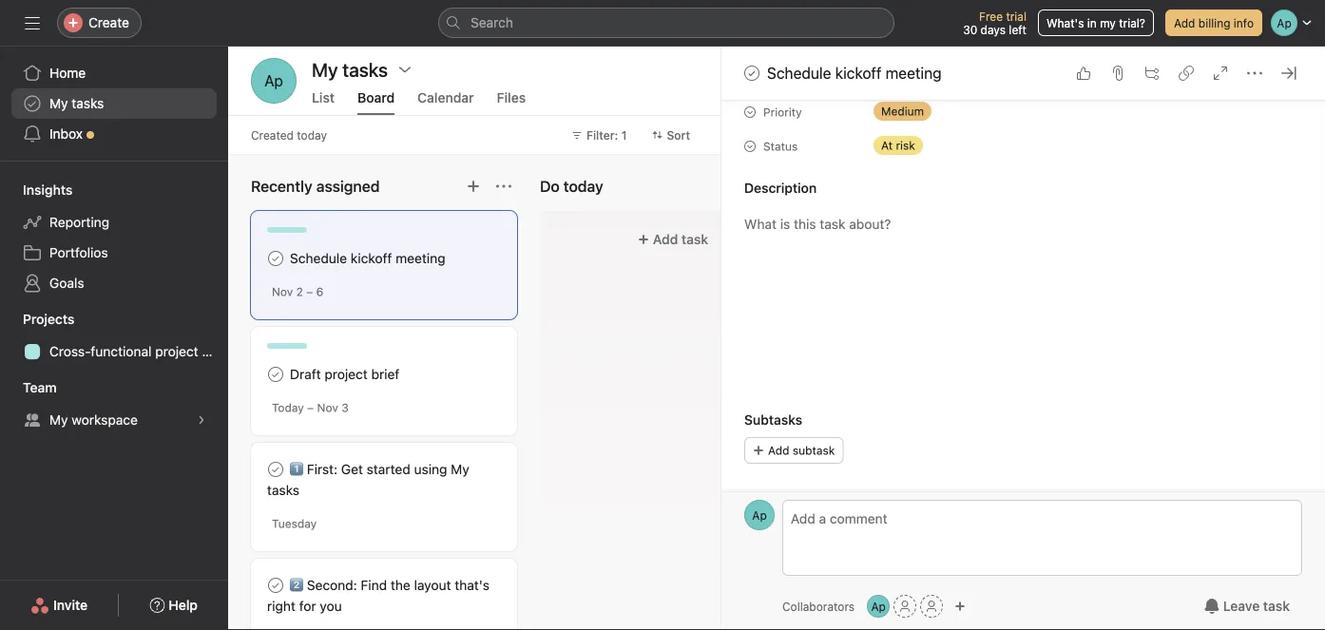 Task type: locate. For each thing, give the bounding box(es) containing it.
ap down 'add subtask' button at the bottom right of page
[[752, 509, 767, 522]]

0 horizontal spatial project
[[155, 344, 198, 359]]

1 vertical spatial kickoff
[[351, 250, 392, 266]]

1 vertical spatial task
[[1263, 598, 1290, 614]]

kickoff up medium
[[835, 64, 882, 82]]

0 vertical spatial –
[[306, 285, 313, 298]]

my down the team
[[49, 412, 68, 428]]

1 horizontal spatial project
[[325, 366, 368, 382]]

search
[[471, 15, 513, 30]]

completed checkbox left draft
[[264, 363, 287, 386]]

schedule kickoff meeting
[[767, 64, 942, 82], [290, 250, 445, 266]]

completed checkbox left 1️⃣ on the left bottom of the page
[[264, 458, 287, 481]]

task
[[682, 231, 708, 247], [1263, 598, 1290, 614]]

add task image
[[466, 179, 481, 194]]

invite
[[53, 597, 88, 613]]

my
[[1100, 16, 1116, 29]]

0 horizontal spatial schedule kickoff meeting
[[290, 250, 445, 266]]

my up inbox
[[49, 96, 68, 111]]

for
[[299, 598, 316, 614]]

ap for created today
[[264, 72, 283, 90]]

0 horizontal spatial kickoff
[[351, 250, 392, 266]]

close details image
[[1281, 66, 1297, 81]]

second:
[[307, 577, 357, 593]]

– right 2
[[306, 285, 313, 298]]

1 vertical spatial add
[[653, 231, 678, 247]]

project
[[155, 344, 198, 359], [325, 366, 368, 382]]

projects element
[[0, 302, 228, 371]]

copy task link image
[[1179, 66, 1194, 81]]

2 vertical spatial ap button
[[867, 595, 890, 618]]

insights button
[[0, 181, 73, 200]]

1 horizontal spatial ap
[[752, 509, 767, 522]]

kickoff inside schedule kickoff meeting dialog
[[835, 64, 882, 82]]

full screen image
[[1213, 66, 1228, 81]]

ap for collaborators
[[752, 509, 767, 522]]

3
[[341, 401, 349, 414]]

1 horizontal spatial task
[[1263, 598, 1290, 614]]

schedule kickoff meeting dialog
[[722, 0, 1325, 630]]

add
[[1174, 16, 1195, 29], [653, 231, 678, 247], [768, 444, 789, 457]]

add subtask
[[768, 444, 835, 457]]

nov left 3
[[317, 401, 338, 414]]

0 vertical spatial meeting
[[886, 64, 942, 82]]

files link
[[497, 90, 526, 115]]

1 vertical spatial nov
[[317, 401, 338, 414]]

nov left 2
[[272, 285, 293, 298]]

schedule kickoff meeting up medium
[[767, 64, 942, 82]]

project up 3
[[325, 366, 368, 382]]

3 completed checkbox from the top
[[264, 458, 287, 481]]

1 horizontal spatial schedule kickoff meeting
[[767, 64, 942, 82]]

meeting inside schedule kickoff meeting dialog
[[886, 64, 942, 82]]

0 horizontal spatial add
[[653, 231, 678, 247]]

subtask
[[793, 444, 835, 457]]

1 horizontal spatial schedule
[[767, 64, 831, 82]]

0 vertical spatial project
[[155, 344, 198, 359]]

1 vertical spatial schedule
[[290, 250, 347, 266]]

filter: 1
[[586, 128, 627, 142]]

1 completed checkbox from the top
[[264, 247, 287, 270]]

invite button
[[18, 588, 100, 623]]

schedule kickoff meeting up "6"
[[290, 250, 445, 266]]

my right the "using"
[[451, 462, 469, 477]]

insights
[[23, 182, 73, 198]]

1 vertical spatial project
[[325, 366, 368, 382]]

add task button
[[551, 222, 795, 257]]

0 horizontal spatial ap
[[264, 72, 283, 90]]

project left plan
[[155, 344, 198, 359]]

1 horizontal spatial tasks
[[267, 482, 299, 498]]

task inside button
[[682, 231, 708, 247]]

schedule up "6"
[[290, 250, 347, 266]]

tuesday
[[272, 517, 317, 530]]

1 vertical spatial ap
[[752, 509, 767, 522]]

plan
[[202, 344, 228, 359]]

1 horizontal spatial ap button
[[744, 500, 775, 530]]

0 vertical spatial my
[[49, 96, 68, 111]]

my tasks
[[312, 58, 388, 80]]

ap button left 'list'
[[251, 58, 297, 104]]

schedule up priority
[[767, 64, 831, 82]]

completed checkbox left 2️⃣ at the bottom left of the page
[[264, 574, 287, 597]]

kickoff
[[835, 64, 882, 82], [351, 250, 392, 266]]

leave task button
[[1192, 589, 1302, 624]]

task inside button
[[1263, 598, 1290, 614]]

nov 2 – 6
[[272, 285, 323, 298]]

medium
[[881, 105, 924, 118]]

completed image
[[741, 62, 763, 85], [264, 363, 287, 386], [264, 458, 287, 481], [264, 574, 287, 597]]

completed checkbox up nov 2 – 6
[[264, 247, 287, 270]]

0 vertical spatial kickoff
[[835, 64, 882, 82]]

1 vertical spatial –
[[307, 401, 314, 414]]

1 horizontal spatial meeting
[[886, 64, 942, 82]]

1 vertical spatial ap button
[[744, 500, 775, 530]]

subtasks
[[744, 412, 802, 428]]

0 horizontal spatial schedule
[[290, 250, 347, 266]]

my
[[49, 96, 68, 111], [49, 412, 68, 428], [451, 462, 469, 477]]

0 vertical spatial tasks
[[72, 96, 104, 111]]

–
[[306, 285, 313, 298], [307, 401, 314, 414]]

0 vertical spatial add
[[1174, 16, 1195, 29]]

draft project brief
[[290, 366, 400, 382]]

help
[[169, 597, 198, 613]]

calendar
[[417, 90, 474, 106]]

nov
[[272, 285, 293, 298], [317, 401, 338, 414]]

1 horizontal spatial add
[[768, 444, 789, 457]]

days
[[981, 23, 1006, 36]]

attachments: add a file to this task, schedule kickoff meeting image
[[1110, 66, 1126, 81]]

1 horizontal spatial nov
[[317, 401, 338, 414]]

my inside my tasks link
[[49, 96, 68, 111]]

add inside button
[[768, 444, 789, 457]]

main content
[[722, 0, 1325, 602]]

Completed checkbox
[[264, 247, 287, 270], [264, 363, 287, 386], [264, 458, 287, 481], [264, 574, 287, 597]]

my inside my workspace link
[[49, 412, 68, 428]]

0 likes. click to like this task image
[[1076, 66, 1091, 81]]

0 vertical spatial ap button
[[251, 58, 297, 104]]

kickoff down recently assigned
[[351, 250, 392, 266]]

portfolios
[[49, 245, 108, 260]]

1 horizontal spatial kickoff
[[835, 64, 882, 82]]

task for leave task
[[1263, 598, 1290, 614]]

ap button down 'add subtask' button at the bottom right of page
[[744, 500, 775, 530]]

0 vertical spatial schedule
[[767, 64, 831, 82]]

ap button for collaborators
[[744, 500, 775, 530]]

0 horizontal spatial task
[[682, 231, 708, 247]]

4 completed checkbox from the top
[[264, 574, 287, 597]]

0 vertical spatial task
[[682, 231, 708, 247]]

2 vertical spatial my
[[451, 462, 469, 477]]

0 vertical spatial schedule kickoff meeting
[[767, 64, 942, 82]]

0 horizontal spatial nov
[[272, 285, 293, 298]]

0 horizontal spatial ap button
[[251, 58, 297, 104]]

medium button
[[866, 98, 980, 125]]

ap button
[[251, 58, 297, 104], [744, 500, 775, 530], [867, 595, 890, 618]]

completed image left 1️⃣ on the left bottom of the page
[[264, 458, 287, 481]]

1 vertical spatial my
[[49, 412, 68, 428]]

meeting
[[886, 64, 942, 82], [396, 250, 445, 266]]

add for add subtask
[[768, 444, 789, 457]]

0 vertical spatial ap
[[264, 72, 283, 90]]

1
[[621, 128, 627, 142]]

tasks down 1️⃣ on the left bottom of the page
[[267, 482, 299, 498]]

my workspace
[[49, 412, 138, 428]]

add billing info button
[[1165, 10, 1262, 36]]

tasks down home
[[72, 96, 104, 111]]

2 vertical spatial ap
[[871, 600, 886, 613]]

ap left 'list'
[[264, 72, 283, 90]]

1 vertical spatial tasks
[[267, 482, 299, 498]]

description
[[744, 180, 817, 196]]

2 horizontal spatial ap button
[[867, 595, 890, 618]]

completed image left 2️⃣ at the bottom left of the page
[[264, 574, 287, 597]]

2 vertical spatial add
[[768, 444, 789, 457]]

create button
[[57, 8, 142, 38]]

2 completed checkbox from the top
[[264, 363, 287, 386]]

completed image
[[264, 247, 287, 270]]

inbox link
[[11, 119, 217, 149]]

2 horizontal spatial add
[[1174, 16, 1195, 29]]

– right today
[[307, 401, 314, 414]]

ap right collaborators
[[871, 600, 886, 613]]

portfolios link
[[11, 238, 217, 268]]

created today
[[251, 128, 327, 142]]

ap button right collaborators
[[867, 595, 890, 618]]

today
[[297, 128, 327, 142]]

main content containing description
[[722, 0, 1325, 602]]

completed image left draft
[[264, 363, 287, 386]]

1 vertical spatial meeting
[[396, 250, 445, 266]]

search list box
[[438, 8, 895, 38]]

0 horizontal spatial tasks
[[72, 96, 104, 111]]

add for add task
[[653, 231, 678, 247]]

my for my tasks
[[49, 96, 68, 111]]

in
[[1087, 16, 1097, 29]]



Task type: describe. For each thing, give the bounding box(es) containing it.
completed image for draft project brief
[[264, 363, 287, 386]]

completed checkbox for draft project brief
[[264, 363, 287, 386]]

board link
[[357, 90, 395, 115]]

leave task
[[1223, 598, 1290, 614]]

filter:
[[586, 128, 618, 142]]

tasks inside global element
[[72, 96, 104, 111]]

workspace
[[72, 412, 138, 428]]

cross-functional project plan link
[[11, 337, 228, 367]]

home
[[49, 65, 86, 81]]

0 vertical spatial nov
[[272, 285, 293, 298]]

do today
[[540, 177, 603, 195]]

inbox
[[49, 126, 83, 142]]

add task
[[653, 231, 708, 247]]

goals link
[[11, 268, 217, 298]]

leave
[[1223, 598, 1260, 614]]

6
[[316, 285, 323, 298]]

created
[[251, 128, 294, 142]]

insights element
[[0, 173, 228, 302]]

completed image up priority
[[741, 62, 763, 85]]

layout
[[414, 577, 451, 593]]

team
[[23, 380, 57, 395]]

teams element
[[0, 371, 228, 439]]

completed image for 2️⃣ second: find the layout that's right for you
[[264, 574, 287, 597]]

completed checkbox for schedule kickoff meeting
[[264, 247, 287, 270]]

you
[[320, 598, 342, 614]]

projects button
[[0, 310, 75, 329]]

draft
[[290, 366, 321, 382]]

left
[[1009, 23, 1027, 36]]

brief
[[371, 366, 400, 382]]

more actions for this task image
[[1247, 66, 1262, 81]]

board
[[357, 90, 395, 106]]

1️⃣
[[290, 462, 303, 477]]

completed image for 1️⃣ first: get started using my tasks
[[264, 458, 287, 481]]

filter: 1 button
[[563, 122, 635, 148]]

reporting link
[[11, 207, 217, 238]]

using
[[414, 462, 447, 477]]

0 horizontal spatial meeting
[[396, 250, 445, 266]]

2
[[296, 285, 303, 298]]

add or remove collaborators image
[[955, 601, 966, 612]]

add for add billing info
[[1174, 16, 1195, 29]]

cross-functional project plan
[[49, 344, 228, 359]]

at risk button
[[866, 132, 980, 159]]

team button
[[0, 378, 57, 397]]

today – nov 3
[[272, 401, 349, 414]]

list
[[312, 90, 335, 106]]

that's
[[455, 577, 490, 593]]

list link
[[312, 90, 335, 115]]

my tasks link
[[11, 88, 217, 119]]

Completed checkbox
[[741, 62, 763, 85]]

free
[[979, 10, 1003, 23]]

search button
[[438, 8, 895, 38]]

1 vertical spatial schedule kickoff meeting
[[290, 250, 445, 266]]

help button
[[137, 588, 210, 623]]

projects
[[23, 311, 75, 327]]

trial
[[1006, 10, 1027, 23]]

the
[[391, 577, 410, 593]]

home link
[[11, 58, 217, 88]]

functional
[[91, 344, 152, 359]]

see details, my workspace image
[[196, 414, 207, 426]]

1️⃣ first: get started using my tasks
[[267, 462, 469, 498]]

schedule kickoff meeting inside dialog
[[767, 64, 942, 82]]

add billing info
[[1174, 16, 1254, 29]]

what's
[[1047, 16, 1084, 29]]

info
[[1234, 16, 1254, 29]]

collaborators
[[782, 600, 855, 613]]

what's in my trial? button
[[1038, 10, 1154, 36]]

recently assigned
[[251, 177, 380, 195]]

show options image
[[397, 62, 413, 77]]

2️⃣ second: find the layout that's right for you
[[267, 577, 490, 614]]

ap button for created today
[[251, 58, 297, 104]]

tasks inside 1️⃣ first: get started using my tasks
[[267, 482, 299, 498]]

2 horizontal spatial ap
[[871, 600, 886, 613]]

billing
[[1199, 16, 1231, 29]]

sort button
[[643, 122, 699, 148]]

completed checkbox for 2️⃣ second: find the layout that's right for you
[[264, 574, 287, 597]]

global element
[[0, 47, 228, 161]]

first:
[[307, 462, 338, 477]]

project inside cross-functional project plan link
[[155, 344, 198, 359]]

add subtask image
[[1145, 66, 1160, 81]]

reporting
[[49, 214, 109, 230]]

free trial 30 days left
[[963, 10, 1027, 36]]

files
[[497, 90, 526, 106]]

task for add task
[[682, 231, 708, 247]]

create
[[88, 15, 129, 30]]

status
[[763, 140, 798, 153]]

my workspace link
[[11, 405, 217, 435]]

my inside 1️⃣ first: get started using my tasks
[[451, 462, 469, 477]]

trial?
[[1119, 16, 1145, 29]]

tuesday button
[[272, 517, 317, 530]]

at
[[881, 139, 893, 152]]

today
[[272, 401, 304, 414]]

cross-
[[49, 344, 91, 359]]

30
[[963, 23, 977, 36]]

goals
[[49, 275, 84, 291]]

started
[[367, 462, 410, 477]]

my for my workspace
[[49, 412, 68, 428]]

get
[[341, 462, 363, 477]]

schedule inside dialog
[[767, 64, 831, 82]]

add subtask button
[[744, 437, 843, 464]]

more section actions image
[[496, 179, 511, 194]]

right
[[267, 598, 296, 614]]

2️⃣
[[290, 577, 303, 593]]

hide sidebar image
[[25, 15, 40, 30]]

priority
[[763, 106, 802, 119]]

my tasks
[[49, 96, 104, 111]]

what's in my trial?
[[1047, 16, 1145, 29]]

sort
[[667, 128, 690, 142]]

completed checkbox for 1️⃣ first: get started using my tasks
[[264, 458, 287, 481]]



Task type: vqa. For each thing, say whether or not it's contained in the screenshot.
DRAFT PROJECT BRIEF
yes



